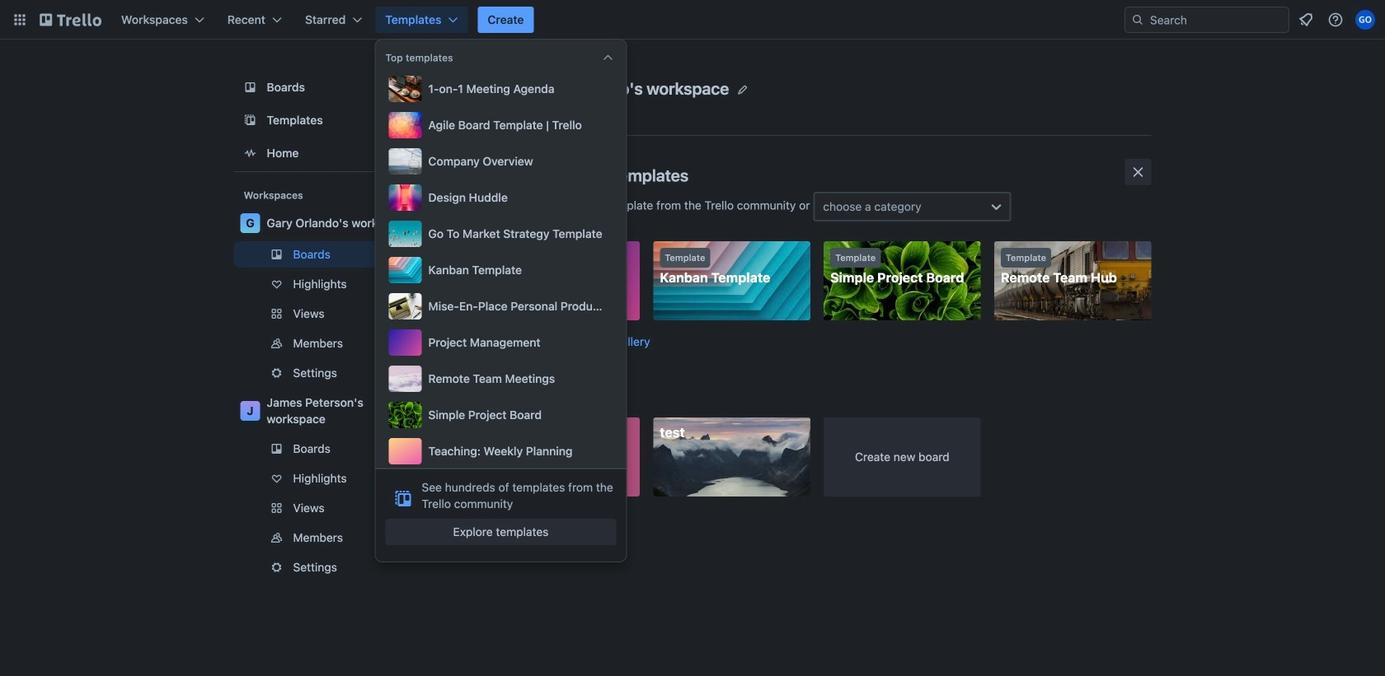 Task type: vqa. For each thing, say whether or not it's contained in the screenshot.
search image
yes



Task type: locate. For each thing, give the bounding box(es) containing it.
home image
[[240, 143, 260, 163]]

search image
[[1131, 13, 1144, 26]]

0 notifications image
[[1296, 10, 1316, 30]]

1 vertical spatial add image
[[418, 529, 438, 548]]

gary orlando (garyorlando) image
[[1356, 10, 1375, 30]]

forward image
[[442, 558, 461, 578]]

0 vertical spatial add image
[[418, 334, 438, 354]]

menu
[[385, 73, 616, 468]]

collapse image
[[601, 51, 615, 64]]

back to home image
[[40, 7, 101, 33]]

1 add image from the top
[[418, 334, 438, 354]]

2 add image from the top
[[418, 529, 438, 548]]

template board image
[[240, 110, 260, 130]]

add image
[[418, 334, 438, 354], [418, 529, 438, 548]]



Task type: describe. For each thing, give the bounding box(es) containing it.
Search field
[[1144, 7, 1289, 32]]

open information menu image
[[1327, 12, 1344, 28]]

primary element
[[0, 0, 1385, 40]]

board image
[[240, 78, 260, 97]]



